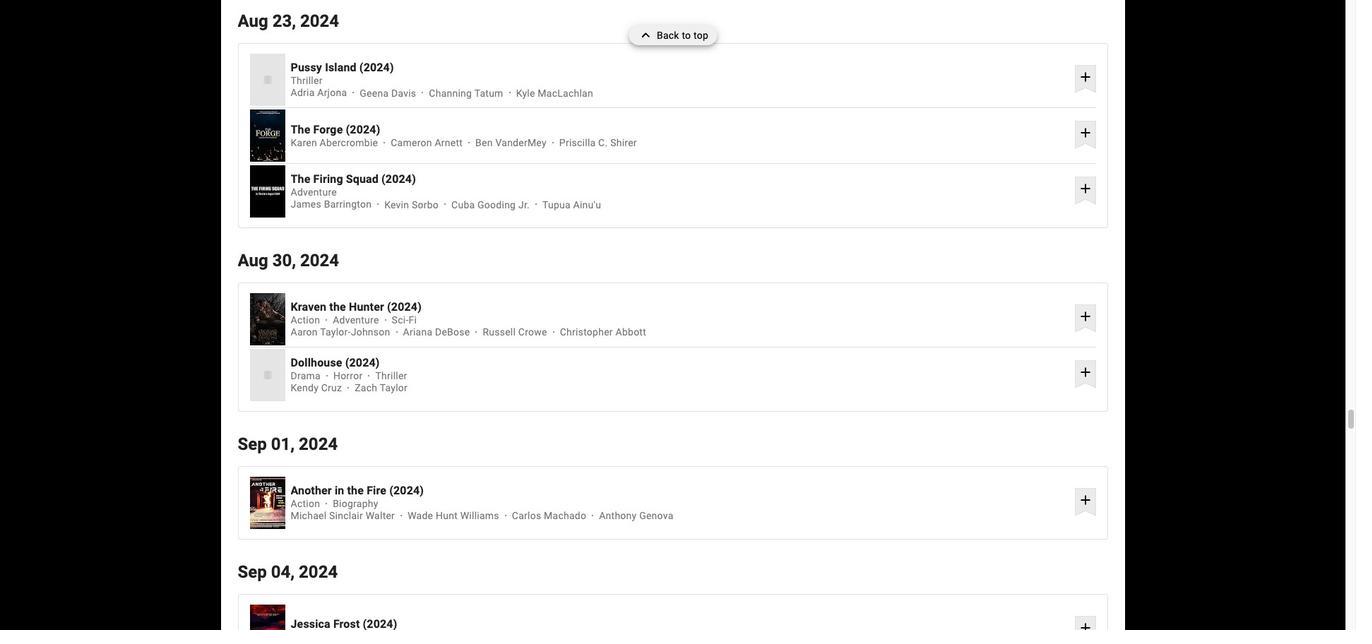 Task type: describe. For each thing, give the bounding box(es) containing it.
james
[[291, 199, 321, 210]]

russell
[[483, 327, 516, 338]]

group for the forge (2024)
[[250, 110, 285, 162]]

wade
[[408, 510, 433, 521]]

add image for pussy island (2024)
[[1077, 69, 1094, 86]]

anthony genova
[[599, 510, 674, 521]]

adventure inside the firing squad (2024) adventure
[[291, 187, 337, 198]]

another in the fire (2024) image
[[250, 477, 285, 529]]

barrington
[[324, 199, 372, 210]]

jessica frost (2024) image
[[250, 604, 285, 630]]

(2024) up abercrombie
[[346, 123, 380, 136]]

davis
[[391, 87, 416, 99]]

action for kraven the hunter (2024)
[[291, 314, 320, 326]]

crowe
[[518, 327, 547, 338]]

firing
[[313, 172, 343, 186]]

channing
[[429, 87, 472, 99]]

russell crowe
[[483, 327, 547, 338]]

dollhouse
[[291, 356, 342, 369]]

back to top
[[657, 30, 709, 41]]

aaron taylor-johnson
[[291, 327, 390, 338]]

2024 for sep 01, 2024
[[299, 434, 338, 454]]

aaron
[[291, 327, 318, 338]]

geena davis
[[360, 87, 416, 99]]

priscilla c. shirer
[[559, 137, 637, 148]]

2024 for sep 04, 2024
[[299, 562, 338, 582]]

sci-
[[392, 314, 409, 326]]

aaron taylor-johnson in kraven the hunter (2024) image
[[250, 293, 285, 345]]

cameron
[[391, 137, 432, 148]]

04,
[[271, 562, 295, 582]]

kyle maclachlan
[[516, 87, 593, 99]]

group for another in the fire (2024)
[[250, 477, 285, 529]]

back
[[657, 30, 679, 41]]

group for kraven the hunter (2024)
[[250, 293, 285, 345]]

ben vandermey
[[475, 137, 547, 148]]

horror
[[333, 370, 363, 381]]

another in the fire (2024) button
[[291, 484, 1069, 497]]

kevin sorbo
[[384, 199, 439, 210]]

(2024) inside the firing squad (2024) adventure
[[382, 172, 416, 186]]

adria arjona
[[291, 87, 347, 99]]

sinclair
[[329, 510, 363, 521]]

hunter
[[349, 300, 384, 313]]

jr.
[[518, 199, 530, 210]]

23,
[[272, 12, 296, 31]]

2024 for aug 30, 2024
[[300, 251, 339, 271]]

wade hunt williams
[[408, 510, 499, 521]]

pussy island (2024) thriller
[[291, 61, 394, 86]]

karen abercrombie
[[291, 137, 378, 148]]

kraven the hunter (2024) button
[[291, 300, 1069, 313]]

dollhouse (2024) button
[[291, 356, 1069, 369]]

cruz
[[321, 382, 342, 394]]

(2024) inside pussy island (2024) thriller
[[359, 61, 394, 74]]

aug for aug 23, 2024
[[238, 12, 268, 31]]

add image for kraven the hunter (2024)
[[1077, 308, 1094, 325]]

anthony
[[599, 510, 637, 521]]

cuba gooding jr.
[[451, 199, 530, 210]]

abbott
[[616, 327, 646, 338]]

forge
[[313, 123, 343, 136]]

(2024) up sci-fi
[[387, 300, 422, 313]]

arjona
[[317, 87, 347, 99]]

add image for the forge (2024)
[[1077, 124, 1094, 141]]

c.
[[598, 137, 608, 148]]

johnson
[[351, 327, 390, 338]]

movie image
[[262, 74, 273, 86]]

add image for another in the fire (2024)
[[1077, 491, 1094, 508]]

2024 for aug 23, 2024
[[300, 12, 339, 31]]

sep for sep 01, 2024
[[238, 434, 267, 454]]

group for the firing squad (2024)
[[250, 165, 285, 218]]

carlos machado
[[512, 510, 586, 521]]

sep 04, 2024
[[238, 562, 338, 582]]

channing tatum
[[429, 87, 503, 99]]

tatum
[[474, 87, 503, 99]]

kendy
[[291, 382, 319, 394]]

1 horizontal spatial thriller
[[375, 370, 407, 381]]



Task type: locate. For each thing, give the bounding box(es) containing it.
1 action from the top
[[291, 314, 320, 326]]

ben
[[475, 137, 493, 148]]

4 add image from the top
[[1077, 491, 1094, 508]]

back to top button
[[629, 25, 717, 45]]

add image for the firing squad (2024)
[[1077, 180, 1094, 197]]

2024 right 23,
[[300, 12, 339, 31]]

2024 right 30,
[[300, 251, 339, 271]]

group for pussy island (2024)
[[250, 54, 285, 106]]

1 add image from the top
[[1077, 69, 1094, 86]]

the up karen
[[291, 123, 310, 136]]

1 aug from the top
[[238, 12, 268, 31]]

(2024) up wade
[[389, 484, 424, 497]]

(2024) up horror
[[345, 356, 380, 369]]

group left james
[[250, 165, 285, 218]]

4 group from the top
[[250, 293, 285, 345]]

1 horizontal spatial the
[[347, 484, 364, 497]]

adventure down kraven the hunter (2024)
[[333, 314, 379, 326]]

2 add image from the top
[[1077, 124, 1094, 141]]

sorbo
[[412, 199, 439, 210]]

group left aaron
[[250, 293, 285, 345]]

action for another in the fire (2024)
[[291, 498, 320, 509]]

1 vertical spatial adventure
[[333, 314, 379, 326]]

aug for aug 30, 2024
[[238, 251, 268, 271]]

(2024) up geena
[[359, 61, 394, 74]]

thriller up "taylor"
[[375, 370, 407, 381]]

(2024)
[[359, 61, 394, 74], [346, 123, 380, 136], [382, 172, 416, 186], [387, 300, 422, 313], [345, 356, 380, 369], [389, 484, 424, 497]]

taylor
[[380, 382, 408, 394]]

action
[[291, 314, 320, 326], [291, 498, 320, 509]]

group left drama
[[250, 349, 285, 401]]

0 vertical spatial the
[[329, 300, 346, 313]]

geena
[[360, 87, 389, 99]]

aug 30, 2024
[[238, 251, 339, 271]]

fi
[[409, 314, 417, 326]]

ariana
[[403, 327, 432, 338]]

arnett
[[435, 137, 463, 148]]

cameron arnett
[[391, 137, 463, 148]]

shirer
[[610, 137, 637, 148]]

(2024) up the kevin
[[382, 172, 416, 186]]

0 vertical spatial thriller
[[291, 75, 323, 86]]

sep left 04,
[[238, 562, 267, 582]]

to
[[682, 30, 691, 41]]

2 sep from the top
[[238, 562, 267, 582]]

pussy island (2024) button
[[291, 61, 1069, 74]]

2 aug from the top
[[238, 251, 268, 271]]

2 group from the top
[[250, 110, 285, 162]]

1 sep from the top
[[238, 434, 267, 454]]

kyle
[[516, 87, 535, 99]]

expand less image
[[637, 25, 657, 45]]

2024 right 01,
[[299, 434, 338, 454]]

1 group from the top
[[250, 54, 285, 106]]

0 horizontal spatial thriller
[[291, 75, 323, 86]]

the for the forge (2024)
[[291, 123, 310, 136]]

zach
[[355, 382, 377, 394]]

01,
[[271, 434, 295, 454]]

1 vertical spatial the
[[291, 172, 310, 186]]

0 horizontal spatial the
[[329, 300, 346, 313]]

pussy
[[291, 61, 322, 74]]

group
[[250, 54, 285, 106], [250, 110, 285, 162], [250, 165, 285, 218], [250, 293, 285, 345], [250, 349, 285, 401], [250, 477, 285, 529], [250, 604, 285, 630]]

2 add image from the top
[[1077, 364, 1094, 381]]

add image
[[1077, 308, 1094, 325], [1077, 364, 1094, 381], [1077, 619, 1094, 630]]

the up james
[[291, 172, 310, 186]]

2024
[[300, 12, 339, 31], [300, 251, 339, 271], [299, 434, 338, 454], [299, 562, 338, 582]]

another in the fire (2024)
[[291, 484, 424, 497]]

kraven the hunter (2024)
[[291, 300, 422, 313]]

the for the firing squad (2024) adventure
[[291, 172, 310, 186]]

aug left 23,
[[238, 12, 268, 31]]

hunt
[[436, 510, 458, 521]]

williams
[[460, 510, 499, 521]]

tupua ainu'u
[[542, 199, 601, 210]]

the firing squad (2024) button
[[291, 172, 1069, 186]]

group for dollhouse (2024)
[[250, 349, 285, 401]]

james barrington
[[291, 199, 372, 210]]

the forge (2024) button
[[291, 123, 1069, 136]]

add image for dollhouse (2024)
[[1077, 364, 1094, 381]]

30,
[[272, 251, 296, 271]]

in
[[335, 484, 344, 497]]

action up aaron
[[291, 314, 320, 326]]

abercrombie
[[320, 137, 378, 148]]

sep
[[238, 434, 267, 454], [238, 562, 267, 582]]

top
[[694, 30, 709, 41]]

the up taylor-
[[329, 300, 346, 313]]

action up michael
[[291, 498, 320, 509]]

machado
[[544, 510, 586, 521]]

aug left 30,
[[238, 251, 268, 271]]

karen
[[291, 137, 317, 148]]

0 vertical spatial add image
[[1077, 308, 1094, 325]]

2024 right 04,
[[299, 562, 338, 582]]

thriller up adria
[[291, 75, 323, 86]]

aug 23, 2024
[[238, 12, 339, 31]]

another
[[291, 484, 332, 497]]

the firing squad (2024) adventure
[[291, 172, 416, 198]]

michael
[[291, 510, 327, 521]]

ariana debose
[[403, 327, 470, 338]]

island
[[325, 61, 357, 74]]

kendy cruz
[[291, 382, 342, 394]]

thriller inside pussy island (2024) thriller
[[291, 75, 323, 86]]

0 vertical spatial adventure
[[291, 187, 337, 198]]

fire
[[367, 484, 386, 497]]

3 group from the top
[[250, 165, 285, 218]]

the forge (2024)
[[291, 123, 380, 136]]

5 group from the top
[[250, 349, 285, 401]]

the forge (2024) image
[[250, 110, 285, 162]]

adria
[[291, 87, 315, 99]]

walter
[[366, 510, 395, 521]]

7 group from the top
[[250, 604, 285, 630]]

sci-fi
[[392, 314, 417, 326]]

drama
[[291, 370, 321, 381]]

2 action from the top
[[291, 498, 320, 509]]

1 add image from the top
[[1077, 308, 1094, 325]]

sep left 01,
[[238, 434, 267, 454]]

group left karen
[[250, 110, 285, 162]]

taylor-
[[320, 327, 351, 338]]

1 vertical spatial action
[[291, 498, 320, 509]]

adventure up james
[[291, 187, 337, 198]]

0 vertical spatial the
[[291, 123, 310, 136]]

2 vertical spatial add image
[[1077, 619, 1094, 630]]

the firing squad (2024) image
[[250, 165, 285, 218]]

christopher abbott
[[560, 327, 646, 338]]

group down 04,
[[250, 604, 285, 630]]

2 the from the top
[[291, 172, 310, 186]]

movie image
[[262, 369, 273, 381]]

sep 01, 2024
[[238, 434, 338, 454]]

carlos
[[512, 510, 541, 521]]

dollhouse (2024)
[[291, 356, 380, 369]]

priscilla
[[559, 137, 596, 148]]

tupua
[[542, 199, 571, 210]]

the up biography
[[347, 484, 364, 497]]

1 vertical spatial add image
[[1077, 364, 1094, 381]]

group left michael
[[250, 477, 285, 529]]

0 vertical spatial sep
[[238, 434, 267, 454]]

sep for sep 04, 2024
[[238, 562, 267, 582]]

group left adria
[[250, 54, 285, 106]]

vandermey
[[495, 137, 547, 148]]

zach taylor
[[355, 382, 408, 394]]

0 vertical spatial aug
[[238, 12, 268, 31]]

0 vertical spatial action
[[291, 314, 320, 326]]

3 add image from the top
[[1077, 619, 1094, 630]]

3 add image from the top
[[1077, 180, 1094, 197]]

1 vertical spatial thriller
[[375, 370, 407, 381]]

6 group from the top
[[250, 477, 285, 529]]

kraven
[[291, 300, 326, 313]]

genova
[[639, 510, 674, 521]]

1 vertical spatial sep
[[238, 562, 267, 582]]

the inside the firing squad (2024) adventure
[[291, 172, 310, 186]]

add image
[[1077, 69, 1094, 86], [1077, 124, 1094, 141], [1077, 180, 1094, 197], [1077, 491, 1094, 508]]

the
[[329, 300, 346, 313], [347, 484, 364, 497]]

1 vertical spatial the
[[347, 484, 364, 497]]

1 vertical spatial aug
[[238, 251, 268, 271]]

adventure
[[291, 187, 337, 198], [333, 314, 379, 326]]

kevin
[[384, 199, 409, 210]]

debose
[[435, 327, 470, 338]]

biography
[[333, 498, 378, 509]]

christopher
[[560, 327, 613, 338]]

michael sinclair walter
[[291, 510, 395, 521]]

cuba
[[451, 199, 475, 210]]

1 the from the top
[[291, 123, 310, 136]]

ainu'u
[[573, 199, 601, 210]]



Task type: vqa. For each thing, say whether or not it's contained in the screenshot.
option
no



